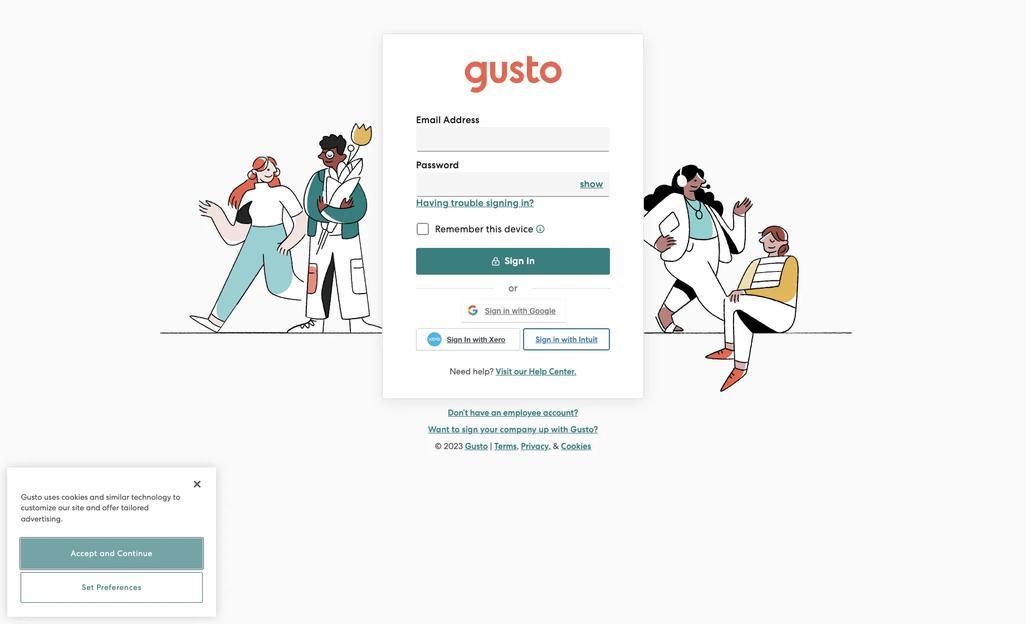 Task type: describe. For each thing, give the bounding box(es) containing it.
want
[[428, 425, 450, 435]]

show
[[580, 178, 603, 190]]

sign for sign in with intuit
[[536, 335, 551, 344]]

and inside button
[[100, 549, 115, 558]]

continue
[[117, 549, 153, 558]]

gusto?
[[571, 425, 598, 435]]

remember this device
[[435, 224, 534, 235]]

sign for sign in with google
[[485, 306, 501, 315]]

gusto inside gusto uses cookies and similar technology to customize our site and offer tailored advertising.
[[21, 492, 42, 501]]

sign in with google
[[485, 306, 556, 315]]

having trouble signing in?
[[416, 197, 534, 209]]

don't
[[448, 408, 468, 418]]

don't have an       employee account?
[[448, 408, 578, 418]]

privacy link
[[521, 442, 549, 452]]

set preferences
[[82, 583, 142, 592]]

preferences
[[97, 583, 142, 592]]

sign in with intuit link
[[523, 328, 610, 351]]

gusto link
[[465, 442, 488, 452]]

terms
[[494, 442, 517, 452]]

sign in with google link
[[462, 299, 565, 322]]

sign
[[462, 425, 478, 435]]

cookies
[[61, 492, 88, 501]]

visit our help center. link
[[496, 367, 577, 377]]

accept and continue
[[71, 549, 153, 558]]

gusto uses cookies and similar technology to customize our site and offer tailored advertising.
[[21, 492, 180, 523]]

2 , from the left
[[549, 442, 551, 452]]

email
[[416, 114, 441, 126]]

show button
[[580, 178, 603, 191]]

&
[[553, 442, 559, 452]]

center.
[[549, 367, 577, 377]]

information: remember this device image
[[536, 225, 545, 234]]

accept
[[71, 549, 97, 558]]

or
[[509, 283, 518, 294]]

sign in with xero
[[447, 335, 506, 344]]

tailored
[[121, 503, 149, 512]]

with for google
[[512, 306, 528, 315]]

2023
[[444, 442, 463, 452]]

similar
[[106, 492, 129, 501]]

in for sign in with intuit
[[553, 335, 560, 344]]

|
[[490, 442, 492, 452]]

in for sign in with google
[[503, 306, 510, 315]]

customize
[[21, 503, 56, 512]]

email address
[[416, 114, 480, 126]]

terms link
[[494, 442, 517, 452]]

address
[[443, 114, 480, 126]]

want to sign your company up with gusto?
[[428, 425, 598, 435]]



Task type: vqa. For each thing, say whether or not it's contained in the screenshot.
performance to the middle
no



Task type: locate. For each thing, give the bounding box(es) containing it.
,
[[517, 442, 519, 452], [549, 442, 551, 452]]

, left &
[[549, 442, 551, 452]]

this
[[486, 224, 502, 235]]

password
[[416, 159, 459, 171]]

and right accept
[[100, 549, 115, 558]]

trouble
[[451, 197, 484, 209]]

gusto left |
[[465, 442, 488, 452]]

gusto logo image
[[464, 56, 562, 93]]

having
[[416, 197, 449, 209]]

© 2023 gusto | terms , privacy , & cookies
[[435, 442, 591, 452]]

in?
[[521, 197, 534, 209]]

Email Address field
[[416, 127, 610, 152]]

in
[[503, 306, 510, 315], [553, 335, 560, 344]]

with left xero
[[473, 335, 487, 344]]

sign right "xero logo"
[[447, 335, 462, 344]]

0 vertical spatial in
[[527, 255, 535, 267]]

sign in with xero link
[[416, 328, 521, 351], [416, 328, 521, 351]]

with for intuit
[[562, 335, 577, 344]]

sign in with intuit
[[536, 335, 598, 344]]

your
[[480, 425, 498, 435]]

gusto
[[465, 442, 488, 452], [21, 492, 42, 501]]

our inside gusto uses cookies and similar technology to customize our site and offer tailored advertising.
[[58, 503, 70, 512]]

1 horizontal spatial our
[[514, 367, 527, 377]]

in left xero
[[464, 335, 471, 344]]

1 vertical spatial in
[[553, 335, 560, 344]]

1 vertical spatial our
[[58, 503, 70, 512]]

gusto up customize
[[21, 492, 42, 501]]

need
[[450, 367, 471, 377]]

1 horizontal spatial in
[[553, 335, 560, 344]]

up
[[539, 425, 549, 435]]

1 , from the left
[[517, 442, 519, 452]]

to left sign
[[452, 425, 460, 435]]

set
[[82, 583, 94, 592]]

company
[[500, 425, 537, 435]]

want to sign your company up with gusto? link
[[428, 423, 598, 437]]

sign up or
[[505, 255, 524, 267]]

an
[[491, 408, 501, 418]]

sign for sign in
[[505, 255, 524, 267]]

1 vertical spatial in
[[464, 335, 471, 344]]

account?
[[543, 408, 578, 418]]

in down or
[[503, 306, 510, 315]]

signing
[[486, 197, 519, 209]]

sign for sign in with xero
[[447, 335, 462, 344]]

in
[[527, 255, 535, 267], [464, 335, 471, 344]]

in for sign in with xero
[[464, 335, 471, 344]]

intuit
[[579, 335, 598, 344]]

in down device
[[527, 255, 535, 267]]

sign in
[[505, 255, 535, 267]]

offer
[[102, 503, 119, 512]]

0 vertical spatial our
[[514, 367, 527, 377]]

with left "intuit"
[[562, 335, 577, 344]]

sign up xero
[[485, 306, 501, 315]]

in down google
[[553, 335, 560, 344]]

remember
[[435, 224, 484, 235]]

set preferences button
[[21, 572, 203, 603]]

in for sign in
[[527, 255, 535, 267]]

1 vertical spatial to
[[173, 492, 180, 501]]

our right visit
[[514, 367, 527, 377]]

to right technology
[[173, 492, 180, 501]]

0 vertical spatial and
[[90, 492, 104, 501]]

0 horizontal spatial in
[[503, 306, 510, 315]]

don't have an       employee account? link
[[448, 408, 578, 418]]

sign in button
[[416, 248, 610, 275]]

to
[[452, 425, 460, 435], [173, 492, 180, 501]]

privacy
[[521, 442, 549, 452]]

0 vertical spatial gusto
[[465, 442, 488, 452]]

device
[[504, 224, 534, 235]]

0 vertical spatial in
[[503, 306, 510, 315]]

1 vertical spatial gusto
[[21, 492, 42, 501]]

0 horizontal spatial our
[[58, 503, 70, 512]]

1 horizontal spatial in
[[527, 255, 535, 267]]

0 horizontal spatial gusto
[[21, 492, 42, 501]]

visit
[[496, 367, 512, 377]]

0 vertical spatial to
[[452, 425, 460, 435]]

in inside button
[[527, 255, 535, 267]]

xero
[[489, 335, 506, 344]]

cookies link
[[561, 442, 591, 452]]

our left the site
[[58, 503, 70, 512]]

1 horizontal spatial gusto
[[465, 442, 488, 452]]

with for xero
[[473, 335, 487, 344]]

with
[[512, 306, 528, 315], [562, 335, 577, 344], [473, 335, 487, 344], [551, 425, 569, 435]]

site
[[72, 503, 84, 512]]

help?
[[473, 367, 494, 377]]

and right the site
[[86, 503, 100, 512]]

Password password field
[[416, 172, 610, 197]]

2 vertical spatial and
[[100, 549, 115, 558]]

Remember this device checkbox
[[411, 217, 435, 241]]

to inside gusto uses cookies and similar technology to customize our site and offer tailored advertising.
[[173, 492, 180, 501]]

accept and continue button
[[21, 538, 203, 569]]

sign down google
[[536, 335, 551, 344]]

0 horizontal spatial in
[[464, 335, 471, 344]]

xero logo image
[[428, 332, 442, 347]]

with right up
[[551, 425, 569, 435]]

technology
[[131, 492, 171, 501]]

1 horizontal spatial ,
[[549, 442, 551, 452]]

google
[[530, 306, 556, 315]]

advertising.
[[21, 514, 63, 523]]

with left google
[[512, 306, 528, 315]]

©
[[435, 442, 442, 452]]

1 vertical spatial and
[[86, 503, 100, 512]]

need help? visit our help center.
[[450, 367, 577, 377]]

having trouble signing in? link
[[416, 197, 610, 210]]

our
[[514, 367, 527, 377], [58, 503, 70, 512]]

1 horizontal spatial to
[[452, 425, 460, 435]]

and up offer
[[90, 492, 104, 501]]

0 horizontal spatial to
[[173, 492, 180, 501]]

sign inside button
[[505, 255, 524, 267]]

sign
[[505, 255, 524, 267], [485, 306, 501, 315], [536, 335, 551, 344], [447, 335, 462, 344]]

uses
[[44, 492, 59, 501]]

help
[[529, 367, 547, 377]]

, down company
[[517, 442, 519, 452]]

employee
[[503, 408, 541, 418]]

and
[[90, 492, 104, 501], [86, 503, 100, 512], [100, 549, 115, 558]]

0 horizontal spatial ,
[[517, 442, 519, 452]]

cookies
[[561, 442, 591, 452]]

have
[[470, 408, 489, 418]]



